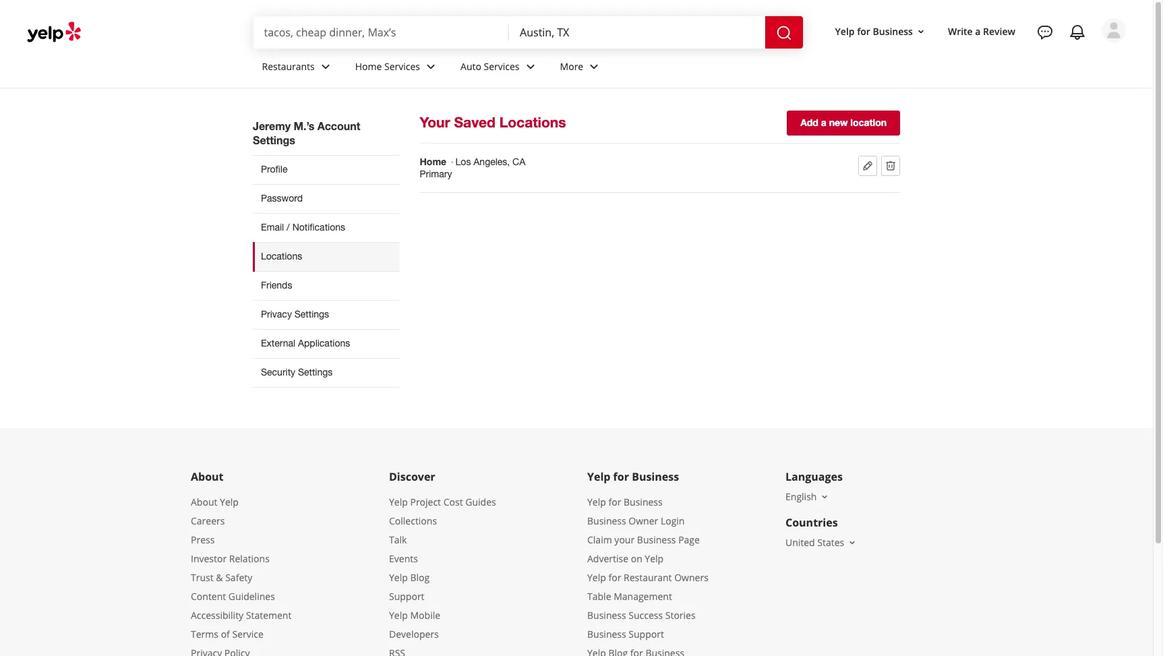 Task type: describe. For each thing, give the bounding box(es) containing it.
content guidelines link
[[191, 590, 275, 603]]

yelp project cost guides link
[[389, 496, 496, 509]]

external applications
[[261, 338, 350, 349]]

business inside button
[[873, 25, 914, 38]]

user actions element
[[825, 17, 1146, 100]]

claim
[[588, 534, 612, 546]]

trust & safety link
[[191, 571, 253, 584]]

mobile
[[411, 609, 441, 622]]

safety
[[225, 571, 253, 584]]

privacy settings
[[261, 309, 329, 320]]

auto services link
[[450, 49, 550, 88]]

write a review
[[949, 25, 1016, 38]]

terms of service link
[[191, 628, 264, 641]]

guidelines
[[229, 590, 275, 603]]

password link
[[253, 184, 400, 213]]

careers link
[[191, 515, 225, 528]]

new
[[830, 117, 848, 128]]

password
[[261, 193, 303, 204]]

restaurants
[[262, 60, 315, 73]]

for inside button
[[858, 25, 871, 38]]

terms
[[191, 628, 219, 641]]

yelp up table
[[588, 571, 606, 584]]

location
[[851, 117, 887, 128]]

accessibility statement link
[[191, 609, 292, 622]]

add a new location link
[[788, 111, 901, 136]]

settings inside jeremy m.'s account settings
[[253, 134, 295, 146]]

profile
[[261, 164, 288, 175]]

none field near
[[520, 25, 755, 40]]

page
[[679, 534, 700, 546]]

m.'s
[[294, 119, 315, 132]]

united
[[786, 536, 816, 549]]

events
[[389, 553, 418, 565]]

applications
[[298, 338, 350, 349]]

yelp up claim
[[588, 496, 606, 509]]

jeremy
[[253, 119, 291, 132]]

home services link
[[345, 49, 450, 88]]

about for about
[[191, 470, 224, 484]]

restaurant
[[624, 571, 672, 584]]

home services
[[355, 60, 420, 73]]

yelp mobile link
[[389, 609, 441, 622]]

about yelp link
[[191, 496, 239, 509]]

yelp for business link
[[588, 496, 663, 509]]

business categories element
[[251, 49, 1127, 88]]

none field find
[[264, 25, 499, 40]]

statement
[[246, 609, 292, 622]]

Near text field
[[520, 25, 755, 40]]

0 vertical spatial locations
[[500, 114, 566, 131]]

angeles,
[[474, 157, 510, 167]]

of
[[221, 628, 230, 641]]

external
[[261, 338, 296, 349]]

blog
[[411, 571, 430, 584]]

owner
[[629, 515, 659, 528]]

content
[[191, 590, 226, 603]]

for up the yelp for business link
[[614, 470, 629, 484]]

stories
[[666, 609, 696, 622]]

success
[[629, 609, 663, 622]]

accessibility
[[191, 609, 244, 622]]

login
[[661, 515, 685, 528]]

services for auto services
[[484, 60, 520, 73]]

yelp for business inside button
[[836, 25, 914, 38]]

notifications
[[293, 222, 345, 233]]

auto services
[[461, 60, 520, 73]]

24 chevron down v2 image for auto services
[[523, 58, 539, 75]]

16 chevron down v2 image for languages
[[820, 492, 831, 502]]

los
[[456, 157, 471, 167]]

on
[[631, 553, 643, 565]]

yelp inside button
[[836, 25, 855, 38]]

yelp down events link on the bottom
[[389, 571, 408, 584]]

your
[[420, 114, 450, 131]]

settings for privacy
[[295, 309, 329, 320]]

your saved locations
[[420, 114, 566, 131]]

security settings
[[261, 367, 333, 378]]

support inside yelp for business business owner login claim your business page advertise on yelp yelp for restaurant owners table management business success stories business support
[[629, 628, 665, 641]]

claim your business page link
[[588, 534, 700, 546]]

a for write
[[976, 25, 981, 38]]

email / notifications
[[261, 222, 345, 233]]

restaurants link
[[251, 49, 345, 88]]

Find text field
[[264, 25, 499, 40]]

table management link
[[588, 590, 673, 603]]

messages image
[[1038, 24, 1054, 40]]

yelp right on
[[645, 553, 664, 565]]

press
[[191, 534, 215, 546]]

add
[[801, 117, 819, 128]]

16 chevron down v2 image for countries
[[848, 538, 858, 548]]



Task type: locate. For each thing, give the bounding box(es) containing it.
friends
[[261, 280, 292, 291]]

a right write
[[976, 25, 981, 38]]

0 horizontal spatial support
[[389, 590, 425, 603]]

2 vertical spatial settings
[[298, 367, 333, 378]]

1 vertical spatial settings
[[295, 309, 329, 320]]

0 horizontal spatial home
[[355, 60, 382, 73]]

0 vertical spatial about
[[191, 470, 224, 484]]

for left 16 chevron down v2 image
[[858, 25, 871, 38]]

0 horizontal spatial 24 chevron down v2 image
[[318, 58, 334, 75]]

business support link
[[588, 628, 665, 641]]

1 24 chevron down v2 image from the left
[[318, 58, 334, 75]]

24 chevron down v2 image for more
[[586, 58, 603, 75]]

yelp blog link
[[389, 571, 430, 584]]

support
[[389, 590, 425, 603], [629, 628, 665, 641]]

24 chevron down v2 image inside home services link
[[423, 58, 439, 75]]

/
[[287, 222, 290, 233]]

table
[[588, 590, 612, 603]]

None field
[[264, 25, 499, 40], [520, 25, 755, 40]]

united states button
[[786, 536, 858, 549]]

privacy
[[261, 309, 292, 320]]

1 vertical spatial yelp for business
[[588, 470, 680, 484]]

0 horizontal spatial yelp for business
[[588, 470, 680, 484]]

home up primary
[[420, 156, 447, 167]]

business owner login link
[[588, 515, 685, 528]]

1 horizontal spatial 24 chevron down v2 image
[[586, 58, 603, 75]]

1 vertical spatial home
[[420, 156, 447, 167]]

none field up business categories element
[[520, 25, 755, 40]]

about inside the about yelp careers press investor relations trust & safety content guidelines accessibility statement terms of service
[[191, 496, 218, 509]]

24 chevron down v2 image inside more link
[[586, 58, 603, 75]]

1 horizontal spatial services
[[484, 60, 520, 73]]

24 chevron down v2 image
[[423, 58, 439, 75], [523, 58, 539, 75]]

2 services from the left
[[484, 60, 520, 73]]

a inside 'element'
[[976, 25, 981, 38]]

1 horizontal spatial locations
[[500, 114, 566, 131]]

yelp inside the about yelp careers press investor relations trust & safety content guidelines accessibility statement terms of service
[[220, 496, 239, 509]]

24 chevron down v2 image inside auto services link
[[523, 58, 539, 75]]

24 chevron down v2 image right restaurants
[[318, 58, 334, 75]]

yelp
[[836, 25, 855, 38], [588, 470, 611, 484], [220, 496, 239, 509], [389, 496, 408, 509], [588, 496, 606, 509], [645, 553, 664, 565], [389, 571, 408, 584], [588, 571, 606, 584], [389, 609, 408, 622]]

0 horizontal spatial locations
[[261, 251, 302, 262]]

services right the auto
[[484, 60, 520, 73]]

home
[[355, 60, 382, 73], [420, 156, 447, 167]]

cost
[[444, 496, 463, 509]]

notifications image
[[1070, 24, 1086, 40]]

account
[[318, 119, 361, 132]]

yelp up the yelp for business link
[[588, 470, 611, 484]]

support link
[[389, 590, 425, 603]]

24 chevron down v2 image right more
[[586, 58, 603, 75]]

None search field
[[253, 16, 806, 49]]

0 vertical spatial a
[[976, 25, 981, 38]]

a for add
[[822, 117, 827, 128]]

0 vertical spatial 16 chevron down v2 image
[[820, 492, 831, 502]]

external applications link
[[253, 329, 400, 358]]

0 horizontal spatial a
[[822, 117, 827, 128]]

english button
[[786, 490, 831, 503]]

events link
[[389, 553, 418, 565]]

1 24 chevron down v2 image from the left
[[423, 58, 439, 75]]

trust
[[191, 571, 214, 584]]

investor relations link
[[191, 553, 270, 565]]

2 none field from the left
[[520, 25, 755, 40]]

about for about yelp careers press investor relations trust & safety content guidelines accessibility statement terms of service
[[191, 496, 218, 509]]

locations up ca
[[500, 114, 566, 131]]

yelp up collections link
[[389, 496, 408, 509]]

talk
[[389, 534, 407, 546]]

countries
[[786, 515, 838, 530]]

states
[[818, 536, 845, 549]]

yelp up careers
[[220, 496, 239, 509]]

settings down 'applications'
[[298, 367, 333, 378]]

project
[[411, 496, 441, 509]]

1 none field from the left
[[264, 25, 499, 40]]

24 chevron down v2 image left the auto
[[423, 58, 439, 75]]

about up careers
[[191, 496, 218, 509]]

16 chevron down v2 image right states
[[848, 538, 858, 548]]

friends link
[[253, 271, 400, 300]]

email
[[261, 222, 284, 233]]

review
[[984, 25, 1016, 38]]

your
[[615, 534, 635, 546]]

1 horizontal spatial none field
[[520, 25, 755, 40]]

&
[[216, 571, 223, 584]]

24 chevron down v2 image inside restaurants link
[[318, 58, 334, 75]]

security
[[261, 367, 296, 378]]

settings down jeremy on the left top
[[253, 134, 295, 146]]

1 horizontal spatial yelp for business
[[836, 25, 914, 38]]

1 vertical spatial 16 chevron down v2 image
[[848, 538, 858, 548]]

1 horizontal spatial a
[[976, 25, 981, 38]]

1 vertical spatial locations
[[261, 251, 302, 262]]

support down success
[[629, 628, 665, 641]]

0 vertical spatial settings
[[253, 134, 295, 146]]

services down find text box
[[385, 60, 420, 73]]

press link
[[191, 534, 215, 546]]

yelp down support link at the bottom of the page
[[389, 609, 408, 622]]

0 horizontal spatial 16 chevron down v2 image
[[820, 492, 831, 502]]

1 horizontal spatial 24 chevron down v2 image
[[523, 58, 539, 75]]

saved
[[454, 114, 496, 131]]

security settings link
[[253, 358, 400, 388]]

services
[[385, 60, 420, 73], [484, 60, 520, 73]]

home for home services
[[355, 60, 382, 73]]

yelp right "search" 'image'
[[836, 25, 855, 38]]

support inside yelp project cost guides collections talk events yelp blog support yelp mobile developers
[[389, 590, 425, 603]]

1 horizontal spatial 16 chevron down v2 image
[[848, 538, 858, 548]]

developers
[[389, 628, 439, 641]]

1 vertical spatial a
[[822, 117, 827, 128]]

none field up home services
[[264, 25, 499, 40]]

1 vertical spatial support
[[629, 628, 665, 641]]

support down yelp blog link
[[389, 590, 425, 603]]

yelp for restaurant owners link
[[588, 571, 709, 584]]

write
[[949, 25, 973, 38]]

los angeles, ca primary
[[420, 157, 526, 179]]

owners
[[675, 571, 709, 584]]

more
[[560, 60, 584, 73]]

united states
[[786, 536, 845, 549]]

primary
[[420, 169, 452, 179]]

about up about yelp link
[[191, 470, 224, 484]]

business success stories link
[[588, 609, 696, 622]]

16 chevron down v2 image down languages
[[820, 492, 831, 502]]

for down advertise
[[609, 571, 622, 584]]

16 chevron down v2 image
[[916, 26, 927, 37]]

email / notifications link
[[253, 213, 400, 242]]

investor
[[191, 553, 227, 565]]

for up business owner login link in the bottom right of the page
[[609, 496, 622, 509]]

jeremy m.'s account settings
[[253, 119, 361, 146]]

1 vertical spatial about
[[191, 496, 218, 509]]

16 chevron down v2 image inside english popup button
[[820, 492, 831, 502]]

1 about from the top
[[191, 470, 224, 484]]

yelp for business up the yelp for business link
[[588, 470, 680, 484]]

advertise on yelp link
[[588, 553, 664, 565]]

24 chevron down v2 image
[[318, 58, 334, 75], [586, 58, 603, 75]]

settings
[[253, 134, 295, 146], [295, 309, 329, 320], [298, 367, 333, 378]]

2 24 chevron down v2 image from the left
[[523, 58, 539, 75]]

careers
[[191, 515, 225, 528]]

languages
[[786, 470, 843, 484]]

ca
[[513, 157, 526, 167]]

yelp for business left 16 chevron down v2 image
[[836, 25, 914, 38]]

about
[[191, 470, 224, 484], [191, 496, 218, 509]]

discover
[[389, 470, 436, 484]]

0 vertical spatial home
[[355, 60, 382, 73]]

services for home services
[[385, 60, 420, 73]]

jeremy m. image
[[1102, 18, 1127, 43]]

home down find text box
[[355, 60, 382, 73]]

collections link
[[389, 515, 437, 528]]

home inside business categories element
[[355, 60, 382, 73]]

service
[[232, 628, 264, 641]]

locations
[[500, 114, 566, 131], [261, 251, 302, 262]]

24 chevron down v2 image right auto services
[[523, 58, 539, 75]]

search image
[[776, 25, 793, 41]]

settings up the external applications
[[295, 309, 329, 320]]

settings for security
[[298, 367, 333, 378]]

home for home
[[420, 156, 447, 167]]

advertise
[[588, 553, 629, 565]]

a
[[976, 25, 981, 38], [822, 117, 827, 128]]

a right add
[[822, 117, 827, 128]]

guides
[[466, 496, 496, 509]]

developers link
[[389, 628, 439, 641]]

1 horizontal spatial home
[[420, 156, 447, 167]]

english
[[786, 490, 817, 503]]

add a new location
[[801, 117, 887, 128]]

0 vertical spatial support
[[389, 590, 425, 603]]

2 24 chevron down v2 image from the left
[[586, 58, 603, 75]]

16 chevron down v2 image inside united states popup button
[[848, 538, 858, 548]]

0 horizontal spatial 24 chevron down v2 image
[[423, 58, 439, 75]]

0 horizontal spatial none field
[[264, 25, 499, 40]]

for
[[858, 25, 871, 38], [614, 470, 629, 484], [609, 496, 622, 509], [609, 571, 622, 584]]

write a review link
[[943, 19, 1022, 44]]

profile link
[[253, 155, 400, 184]]

locations up friends
[[261, 251, 302, 262]]

0 horizontal spatial services
[[385, 60, 420, 73]]

yelp for business business owner login claim your business page advertise on yelp yelp for restaurant owners table management business success stories business support
[[588, 496, 709, 641]]

24 chevron down v2 image for restaurants
[[318, 58, 334, 75]]

1 horizontal spatial support
[[629, 628, 665, 641]]

1 services from the left
[[385, 60, 420, 73]]

16 chevron down v2 image
[[820, 492, 831, 502], [848, 538, 858, 548]]

24 chevron down v2 image for home services
[[423, 58, 439, 75]]

2 about from the top
[[191, 496, 218, 509]]

talk link
[[389, 534, 407, 546]]

0 vertical spatial yelp for business
[[836, 25, 914, 38]]

about yelp careers press investor relations trust & safety content guidelines accessibility statement terms of service
[[191, 496, 292, 641]]



Task type: vqa. For each thing, say whether or not it's contained in the screenshot.
"External Applications" link on the left of page
yes



